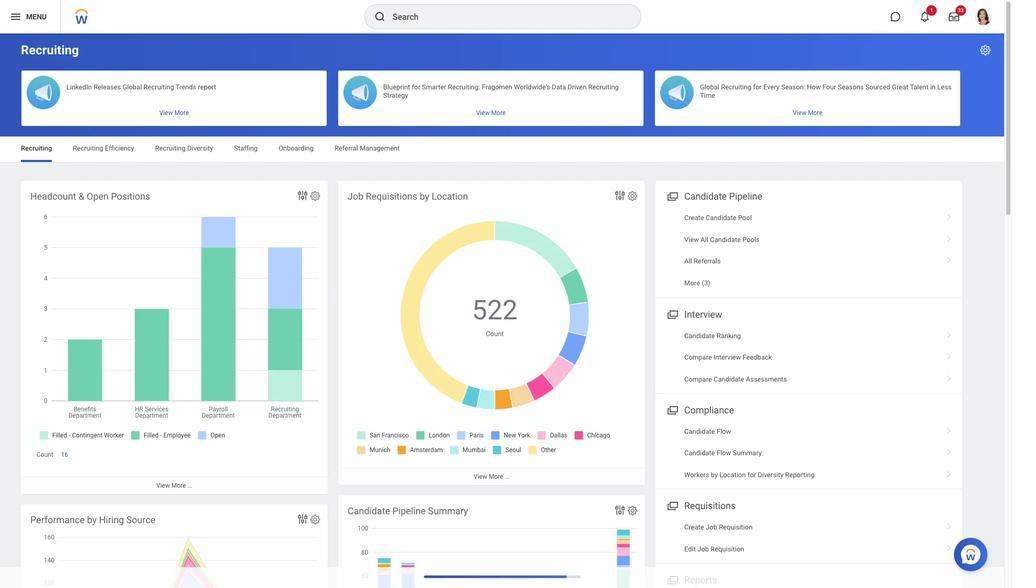 Task type: vqa. For each thing, say whether or not it's contained in the screenshot.
JOB
yes



Task type: describe. For each thing, give the bounding box(es) containing it.
1 button
[[914, 5, 937, 28]]

onboarding
[[279, 144, 314, 152]]

referral management
[[335, 144, 400, 152]]

list for interview
[[656, 325, 963, 390]]

522 button
[[472, 292, 520, 329]]

candidate ranking link
[[656, 325, 963, 347]]

1 horizontal spatial requisitions
[[685, 501, 736, 512]]

33 button
[[943, 5, 967, 28]]

&
[[79, 191, 84, 202]]

chevron right image for pool
[[943, 210, 957, 221]]

search image
[[374, 10, 387, 23]]

more for job requisitions by location
[[489, 473, 503, 481]]

configure and view chart data image for performance by hiring source
[[297, 513, 309, 526]]

flow for candidate flow
[[717, 428, 731, 436]]

performance
[[30, 515, 85, 526]]

522 main content
[[0, 33, 1005, 588]]

view more ... for job requisitions by location
[[474, 473, 510, 481]]

menu group image for interview
[[665, 307, 679, 321]]

for inside blueprint for smarter recruiting: fragomen worldwide's data driven recruiting strategy
[[412, 83, 421, 91]]

recruiting efficiency
[[73, 144, 134, 152]]

... for job requisitions by location
[[505, 473, 510, 481]]

fragomen
[[482, 83, 513, 91]]

configure candidate pipeline summary image
[[627, 505, 639, 517]]

view all candidate pools link
[[656, 229, 963, 251]]

view more ... for headcount & open positions
[[156, 482, 192, 490]]

interview inside list
[[714, 354, 741, 361]]

menu button
[[0, 0, 60, 33]]

report
[[198, 83, 216, 91]]

edit job requisition
[[685, 545, 745, 553]]

tab list inside the 522 main content
[[10, 137, 994, 162]]

referral
[[335, 144, 358, 152]]

configure and view chart data image for candidate pipeline summary
[[614, 504, 627, 517]]

recruiting diversity
[[155, 144, 213, 152]]

0 vertical spatial view
[[685, 236, 699, 243]]

more (3) button
[[685, 278, 711, 288]]

headcount & open positions
[[30, 191, 150, 202]]

justify image
[[9, 10, 22, 23]]

edit
[[685, 545, 696, 553]]

global inside linkedin releases global recruiting trends report button
[[123, 83, 142, 91]]

blueprint for smarter recruiting: fragomen worldwide's data driven recruiting strategy
[[383, 83, 619, 99]]

chevron right image for requisition
[[943, 542, 957, 552]]

job requisitions by location element
[[338, 181, 645, 485]]

candidate flow
[[685, 428, 731, 436]]

view for job requisitions by location
[[474, 473, 487, 481]]

16
[[61, 451, 68, 459]]

more (3)
[[685, 279, 711, 287]]

driven
[[568, 83, 587, 91]]

linkedin releases global recruiting trends report button
[[21, 71, 327, 126]]

chevron right image for candidate
[[943, 232, 957, 242]]

for inside list
[[748, 471, 756, 479]]

positions
[[111, 191, 150, 202]]

list for requisitions
[[656, 517, 963, 560]]

pools
[[743, 236, 760, 243]]

talent
[[910, 83, 929, 91]]

... for headcount & open positions
[[188, 482, 192, 490]]

sourced
[[866, 83, 891, 91]]

menu group image for reports
[[665, 573, 679, 587]]

view all candidate pools
[[685, 236, 760, 243]]

create candidate pool link
[[656, 207, 963, 229]]

create candidate pool
[[685, 214, 752, 222]]

hiring
[[99, 515, 124, 526]]

configure this page image
[[980, 44, 992, 56]]

chevron right image for location
[[943, 468, 957, 478]]

create job requisition link
[[656, 517, 963, 539]]

chevron right image for feedback
[[943, 350, 957, 360]]

more inside dropdown button
[[685, 279, 700, 287]]

chevron right image for summary
[[943, 446, 957, 456]]

summary for candidate flow summary
[[733, 450, 762, 457]]

headcount & open positions element
[[21, 181, 328, 494]]

great
[[893, 83, 909, 91]]

worldwide's
[[514, 83, 550, 91]]

time
[[700, 92, 716, 99]]

performance by hiring source element
[[21, 505, 328, 588]]

recruiting left efficiency
[[73, 144, 103, 152]]

522
[[472, 295, 518, 326]]

edit job requisition link
[[656, 539, 963, 560]]

candidate flow summary
[[685, 450, 762, 457]]

recruiting down linkedin releases global recruiting trends report button
[[155, 144, 186, 152]]

count inside 522 count
[[486, 330, 504, 338]]

candidate inside "link"
[[714, 375, 745, 383]]

configure job requisitions by location image
[[627, 190, 639, 202]]

releases
[[94, 83, 121, 91]]

summary for candidate pipeline summary
[[428, 506, 468, 517]]

how
[[807, 83, 821, 91]]

candidate pipeline summary element
[[338, 496, 645, 588]]

global inside global recruiting for every season: how four seasons sourced great talent in less time
[[700, 83, 720, 91]]

create for candidate pipeline
[[685, 214, 704, 222]]

candidate ranking
[[685, 332, 741, 340]]

configure and view chart data image for job requisitions by location
[[614, 189, 627, 202]]

all referrals link
[[656, 251, 963, 272]]

menu group image for candidate pipeline
[[665, 189, 679, 203]]

location inside list
[[720, 471, 746, 479]]

create job requisition
[[685, 524, 753, 532]]

candidate pipeline
[[685, 191, 763, 202]]

workers
[[685, 471, 710, 479]]

seasons
[[838, 83, 864, 91]]

pipeline for candidate pipeline
[[730, 191, 763, 202]]

strategy
[[383, 92, 408, 99]]

chevron right image for requisition
[[943, 520, 957, 531]]

job for create
[[706, 524, 718, 532]]

create for requisitions
[[685, 524, 704, 532]]

compare interview feedback
[[685, 354, 772, 361]]

profile logan mcneil image
[[976, 8, 992, 27]]

count inside 'element'
[[37, 451, 53, 459]]

view more ... link for location
[[338, 468, 645, 485]]



Task type: locate. For each thing, give the bounding box(es) containing it.
tab list containing recruiting
[[10, 137, 994, 162]]

1 horizontal spatial view
[[474, 473, 487, 481]]

2 vertical spatial view
[[156, 482, 170, 490]]

open
[[87, 191, 109, 202]]

job right edit
[[698, 545, 709, 553]]

chevron right image inside the all referrals link
[[943, 254, 957, 264]]

recruiting
[[21, 43, 79, 58], [144, 83, 174, 91], [589, 83, 619, 91], [721, 83, 752, 91], [21, 144, 52, 152], [73, 144, 103, 152], [155, 144, 186, 152]]

6 chevron right image from the top
[[943, 468, 957, 478]]

view inside job requisitions by location element
[[474, 473, 487, 481]]

for down candidate flow summary
[[748, 471, 756, 479]]

1 horizontal spatial summary
[[733, 450, 762, 457]]

2 vertical spatial menu group image
[[665, 403, 679, 417]]

1 vertical spatial count
[[37, 451, 53, 459]]

compare up compliance
[[685, 375, 712, 383]]

compare candidate assessments link
[[656, 369, 963, 390]]

more inside headcount & open positions 'element'
[[172, 482, 186, 490]]

job inside create job requisition link
[[706, 524, 718, 532]]

1 horizontal spatial ...
[[505, 473, 510, 481]]

blueprint
[[383, 83, 410, 91]]

pipeline for candidate pipeline summary
[[393, 506, 426, 517]]

1 vertical spatial interview
[[714, 354, 741, 361]]

0 vertical spatial requisition
[[719, 524, 753, 532]]

0 vertical spatial requisitions
[[366, 191, 418, 202]]

configure and view chart data image
[[297, 189, 309, 202]]

compare for compare candidate assessments
[[685, 375, 712, 383]]

feedback
[[743, 354, 772, 361]]

summary
[[733, 450, 762, 457], [428, 506, 468, 517]]

configure and view chart data image left configure performance by hiring source icon
[[297, 513, 309, 526]]

0 vertical spatial location
[[432, 191, 468, 202]]

2 horizontal spatial more
[[685, 279, 700, 287]]

compliance
[[685, 405, 735, 416]]

0 horizontal spatial by
[[87, 515, 97, 526]]

menu group image
[[665, 189, 679, 203], [665, 307, 679, 321], [665, 403, 679, 417]]

1 horizontal spatial count
[[486, 330, 504, 338]]

2 horizontal spatial by
[[711, 471, 718, 479]]

1 horizontal spatial diversity
[[758, 471, 784, 479]]

summary inside candidate flow summary link
[[733, 450, 762, 457]]

3 list from the top
[[656, 421, 963, 486]]

more (3) link
[[656, 272, 963, 294]]

recruiting left every
[[721, 83, 752, 91]]

chevron right image inside create job requisition link
[[943, 520, 957, 531]]

2 vertical spatial more
[[172, 482, 186, 490]]

0 horizontal spatial pipeline
[[393, 506, 426, 517]]

3 chevron right image from the top
[[943, 350, 957, 360]]

2 menu group image from the top
[[665, 307, 679, 321]]

chevron right image inside edit job requisition link
[[943, 542, 957, 552]]

job inside job requisitions by location element
[[348, 191, 364, 202]]

compare inside "link"
[[685, 375, 712, 383]]

job requisitions by location
[[348, 191, 468, 202]]

staffing
[[234, 144, 258, 152]]

1 chevron right image from the top
[[943, 232, 957, 242]]

0 horizontal spatial ...
[[188, 482, 192, 490]]

1 horizontal spatial view more ...
[[474, 473, 510, 481]]

requisitions down management
[[366, 191, 418, 202]]

assessments
[[746, 375, 788, 383]]

flow for candidate flow summary
[[717, 450, 731, 457]]

global right releases
[[123, 83, 142, 91]]

linkedin
[[66, 83, 92, 91]]

1 menu group image from the top
[[665, 189, 679, 203]]

diversity left reporting
[[758, 471, 784, 479]]

0 vertical spatial pipeline
[[730, 191, 763, 202]]

smarter
[[422, 83, 447, 91]]

compare interview feedback link
[[656, 347, 963, 369]]

0 vertical spatial menu group image
[[665, 189, 679, 203]]

chevron right image inside candidate ranking link
[[943, 328, 957, 339]]

diversity left the staffing
[[187, 144, 213, 152]]

flow up candidate flow summary
[[717, 428, 731, 436]]

performance by hiring source
[[30, 515, 156, 526]]

global up time
[[700, 83, 720, 91]]

less
[[938, 83, 952, 91]]

1 vertical spatial by
[[711, 471, 718, 479]]

2 flow from the top
[[717, 450, 731, 457]]

pool
[[739, 214, 752, 222]]

1 vertical spatial compare
[[685, 375, 712, 383]]

for inside global recruiting for every season: how four seasons sourced great talent in less time
[[754, 83, 762, 91]]

create up view all candidate pools
[[685, 214, 704, 222]]

flow inside candidate flow link
[[717, 428, 731, 436]]

1 global from the left
[[123, 83, 142, 91]]

interview
[[685, 309, 723, 320], [714, 354, 741, 361]]

0 horizontal spatial location
[[432, 191, 468, 202]]

recruiting left "trends"
[[144, 83, 174, 91]]

in
[[931, 83, 936, 91]]

list containing candidate ranking
[[656, 325, 963, 390]]

configure and view chart data image inside candidate pipeline summary element
[[614, 504, 627, 517]]

0 vertical spatial count
[[486, 330, 504, 338]]

16 button
[[61, 451, 70, 459]]

configure headcount & open positions image
[[310, 190, 321, 202]]

all inside view all candidate pools link
[[701, 236, 709, 243]]

create up edit
[[685, 524, 704, 532]]

4 chevron right image from the top
[[943, 424, 957, 435]]

1 create from the top
[[685, 214, 704, 222]]

flow
[[717, 428, 731, 436], [717, 450, 731, 457]]

job right "configure headcount & open positions" image
[[348, 191, 364, 202]]

1 vertical spatial view
[[474, 473, 487, 481]]

2 create from the top
[[685, 524, 704, 532]]

1 horizontal spatial more
[[489, 473, 503, 481]]

list containing create candidate pool
[[656, 207, 963, 294]]

every
[[764, 83, 780, 91]]

count
[[486, 330, 504, 338], [37, 451, 53, 459]]

inbox large image
[[949, 12, 960, 22]]

view for headcount & open positions
[[156, 482, 170, 490]]

diversity
[[187, 144, 213, 152], [758, 471, 784, 479]]

5 chevron right image from the top
[[943, 446, 957, 456]]

0 horizontal spatial view
[[156, 482, 170, 490]]

1 vertical spatial more
[[489, 473, 503, 481]]

1 vertical spatial diversity
[[758, 471, 784, 479]]

configure and view chart data image inside performance by hiring source element
[[297, 513, 309, 526]]

chevron right image inside candidate flow link
[[943, 424, 957, 435]]

menu group image for requisitions
[[665, 499, 679, 513]]

all
[[701, 236, 709, 243], [685, 257, 692, 265]]

for
[[412, 83, 421, 91], [754, 83, 762, 91], [748, 471, 756, 479]]

0 horizontal spatial count
[[37, 451, 53, 459]]

0 horizontal spatial all
[[685, 257, 692, 265]]

requisitions up create job requisition
[[685, 501, 736, 512]]

2 chevron right image from the top
[[943, 328, 957, 339]]

job inside edit job requisition link
[[698, 545, 709, 553]]

notifications large image
[[920, 12, 931, 22]]

1 horizontal spatial global
[[700, 83, 720, 91]]

7 chevron right image from the top
[[943, 542, 957, 552]]

global recruiting for every season: how four seasons sourced great talent in less time button
[[655, 71, 961, 126]]

chevron right image
[[943, 210, 957, 221], [943, 328, 957, 339], [943, 350, 957, 360], [943, 424, 957, 435], [943, 446, 957, 456], [943, 468, 957, 478], [943, 542, 957, 552]]

candidate flow summary link
[[656, 443, 963, 464]]

by for performance by hiring source
[[87, 515, 97, 526]]

0 vertical spatial all
[[701, 236, 709, 243]]

2 vertical spatial job
[[698, 545, 709, 553]]

data
[[552, 83, 566, 91]]

0 vertical spatial view more ...
[[474, 473, 510, 481]]

recruiting inside blueprint for smarter recruiting: fragomen worldwide's data driven recruiting strategy
[[589, 83, 619, 91]]

0 vertical spatial menu group image
[[665, 499, 679, 513]]

1 vertical spatial all
[[685, 257, 692, 265]]

count left 16
[[37, 451, 53, 459]]

list containing candidate flow
[[656, 421, 963, 486]]

2 vertical spatial by
[[87, 515, 97, 526]]

ranking
[[717, 332, 741, 340]]

0 vertical spatial job
[[348, 191, 364, 202]]

1 horizontal spatial pipeline
[[730, 191, 763, 202]]

list for candidate pipeline
[[656, 207, 963, 294]]

chevron right image for assessments
[[943, 372, 957, 382]]

chevron right image
[[943, 232, 957, 242], [943, 254, 957, 264], [943, 372, 957, 382], [943, 520, 957, 531]]

candidate
[[685, 191, 727, 202], [706, 214, 737, 222], [710, 236, 741, 243], [685, 332, 715, 340], [714, 375, 745, 383], [685, 428, 715, 436], [685, 450, 715, 457], [348, 506, 390, 517]]

0 horizontal spatial requisitions
[[366, 191, 418, 202]]

requisition for create job requisition
[[719, 524, 753, 532]]

1 vertical spatial flow
[[717, 450, 731, 457]]

2 chevron right image from the top
[[943, 254, 957, 264]]

recruiting right driven
[[589, 83, 619, 91]]

referrals
[[694, 257, 721, 265]]

by inside list
[[711, 471, 718, 479]]

summary inside candidate pipeline summary element
[[428, 506, 468, 517]]

job for edit
[[698, 545, 709, 553]]

job
[[348, 191, 364, 202], [706, 524, 718, 532], [698, 545, 709, 553]]

recruiting up headcount
[[21, 144, 52, 152]]

Search Workday  search field
[[393, 5, 620, 28]]

1 vertical spatial ...
[[188, 482, 192, 490]]

1 vertical spatial requisitions
[[685, 501, 736, 512]]

all inside the all referrals link
[[685, 257, 692, 265]]

interview down the "ranking" on the right bottom
[[714, 354, 741, 361]]

0 vertical spatial diversity
[[187, 144, 213, 152]]

more
[[685, 279, 700, 287], [489, 473, 503, 481], [172, 482, 186, 490]]

location
[[432, 191, 468, 202], [720, 471, 746, 479]]

configure and view chart data image
[[614, 189, 627, 202], [614, 504, 627, 517], [297, 513, 309, 526]]

requisition
[[719, 524, 753, 532], [711, 545, 745, 553]]

efficiency
[[105, 144, 134, 152]]

by for workers by location for diversity reporting
[[711, 471, 718, 479]]

1 vertical spatial job
[[706, 524, 718, 532]]

job up edit job requisition
[[706, 524, 718, 532]]

1 horizontal spatial location
[[720, 471, 746, 479]]

for left smarter in the left top of the page
[[412, 83, 421, 91]]

workers by location for diversity reporting link
[[656, 464, 963, 486]]

4 chevron right image from the top
[[943, 520, 957, 531]]

2 list from the top
[[656, 325, 963, 390]]

0 vertical spatial create
[[685, 214, 704, 222]]

1 flow from the top
[[717, 428, 731, 436]]

1 vertical spatial requisition
[[711, 545, 745, 553]]

recruiting inside global recruiting for every season: how four seasons sourced great talent in less time
[[721, 83, 752, 91]]

view inside headcount & open positions 'element'
[[156, 482, 170, 490]]

0 vertical spatial more
[[685, 279, 700, 287]]

menu banner
[[0, 0, 1005, 33]]

1 horizontal spatial by
[[420, 191, 430, 202]]

global
[[123, 83, 142, 91], [700, 83, 720, 91]]

menu
[[26, 12, 47, 21]]

blueprint for smarter recruiting: fragomen worldwide's data driven recruiting strategy button
[[338, 71, 644, 126]]

configure performance by hiring source image
[[310, 514, 321, 526]]

chevron right image inside workers by location for diversity reporting link
[[943, 468, 957, 478]]

recruiting down the menu on the left top of the page
[[21, 43, 79, 58]]

chevron right image inside candidate flow summary link
[[943, 446, 957, 456]]

compare for compare interview feedback
[[685, 354, 712, 361]]

3 menu group image from the top
[[665, 403, 679, 417]]

requisition for edit job requisition
[[711, 545, 745, 553]]

chevron right image inside view all candidate pools link
[[943, 232, 957, 242]]

by
[[420, 191, 430, 202], [711, 471, 718, 479], [87, 515, 97, 526]]

compare down candidate ranking
[[685, 354, 712, 361]]

reporting
[[786, 471, 815, 479]]

0 vertical spatial flow
[[717, 428, 731, 436]]

33
[[958, 7, 964, 13]]

0 horizontal spatial summary
[[428, 506, 468, 517]]

1 compare from the top
[[685, 354, 712, 361]]

4 list from the top
[[656, 517, 963, 560]]

0 vertical spatial compare
[[685, 354, 712, 361]]

all up all referrals
[[701, 236, 709, 243]]

count down 522 button
[[486, 330, 504, 338]]

compare candidate assessments
[[685, 375, 788, 383]]

list for compliance
[[656, 421, 963, 486]]

0 horizontal spatial more
[[172, 482, 186, 490]]

management
[[360, 144, 400, 152]]

chevron right image inside 'compare candidate assessments' "link"
[[943, 372, 957, 382]]

global recruiting for every season: how four seasons sourced great talent in less time
[[700, 83, 952, 99]]

2 menu group image from the top
[[665, 573, 679, 587]]

flow inside candidate flow summary link
[[717, 450, 731, 457]]

configure and view chart data image inside job requisitions by location element
[[614, 189, 627, 202]]

tab list
[[10, 137, 994, 162]]

1 horizontal spatial all
[[701, 236, 709, 243]]

all left referrals
[[685, 257, 692, 265]]

view more ... inside job requisitions by location element
[[474, 473, 510, 481]]

four
[[823, 83, 837, 91]]

0 horizontal spatial diversity
[[187, 144, 213, 152]]

season:
[[782, 83, 806, 91]]

candidate flow link
[[656, 421, 963, 443]]

interview up candidate ranking
[[685, 309, 723, 320]]

view
[[685, 236, 699, 243], [474, 473, 487, 481], [156, 482, 170, 490]]

configure and view chart data image left configure candidate pipeline summary image
[[614, 504, 627, 517]]

(3)
[[702, 279, 711, 287]]

workers by location for diversity reporting
[[685, 471, 815, 479]]

requisition down create job requisition
[[711, 545, 745, 553]]

menu group image
[[665, 499, 679, 513], [665, 573, 679, 587]]

more inside job requisitions by location element
[[489, 473, 503, 481]]

flow down "candidate flow"
[[717, 450, 731, 457]]

2 global from the left
[[700, 83, 720, 91]]

1 vertical spatial menu group image
[[665, 307, 679, 321]]

create
[[685, 214, 704, 222], [685, 524, 704, 532]]

view more ... inside headcount & open positions 'element'
[[156, 482, 192, 490]]

menu group image right configure candidate pipeline summary image
[[665, 499, 679, 513]]

view more ... link for positions
[[21, 477, 328, 494]]

0 horizontal spatial view more ... link
[[21, 477, 328, 494]]

view more ...
[[474, 473, 510, 481], [156, 482, 192, 490]]

1 vertical spatial create
[[685, 524, 704, 532]]

pipeline
[[730, 191, 763, 202], [393, 506, 426, 517]]

1 vertical spatial menu group image
[[665, 573, 679, 587]]

all referrals
[[685, 257, 721, 265]]

more for headcount & open positions
[[172, 482, 186, 490]]

recruiting:
[[448, 83, 480, 91]]

0 vertical spatial summary
[[733, 450, 762, 457]]

... inside job requisitions by location element
[[505, 473, 510, 481]]

2 compare from the top
[[685, 375, 712, 383]]

requisition up edit job requisition
[[719, 524, 753, 532]]

... inside headcount & open positions 'element'
[[188, 482, 192, 490]]

0 horizontal spatial global
[[123, 83, 142, 91]]

0 vertical spatial ...
[[505, 473, 510, 481]]

headcount
[[30, 191, 76, 202]]

1 list from the top
[[656, 207, 963, 294]]

1 chevron right image from the top
[[943, 210, 957, 221]]

1 vertical spatial summary
[[428, 506, 468, 517]]

1 vertical spatial view more ...
[[156, 482, 192, 490]]

menu group image for compliance
[[665, 403, 679, 417]]

menu group image left reports
[[665, 573, 679, 587]]

trends
[[176, 83, 196, 91]]

configure and view chart data image left configure job requisitions by location image
[[614, 189, 627, 202]]

chevron right image inside compare interview feedback link
[[943, 350, 957, 360]]

list
[[656, 207, 963, 294], [656, 325, 963, 390], [656, 421, 963, 486], [656, 517, 963, 560]]

for left every
[[754, 83, 762, 91]]

1 vertical spatial pipeline
[[393, 506, 426, 517]]

source
[[126, 515, 156, 526]]

0 vertical spatial by
[[420, 191, 430, 202]]

0 horizontal spatial view more ...
[[156, 482, 192, 490]]

522 count
[[472, 295, 518, 338]]

1 horizontal spatial view more ... link
[[338, 468, 645, 485]]

reports
[[685, 575, 717, 586]]

1 vertical spatial location
[[720, 471, 746, 479]]

2 horizontal spatial view
[[685, 236, 699, 243]]

0 vertical spatial interview
[[685, 309, 723, 320]]

candidate pipeline summary
[[348, 506, 468, 517]]

chevron right image inside create candidate pool link
[[943, 210, 957, 221]]

1
[[931, 7, 934, 13]]

3 chevron right image from the top
[[943, 372, 957, 382]]

1 menu group image from the top
[[665, 499, 679, 513]]

...
[[505, 473, 510, 481], [188, 482, 192, 490]]

list containing create job requisition
[[656, 517, 963, 560]]

linkedin releases global recruiting trends report
[[66, 83, 216, 91]]



